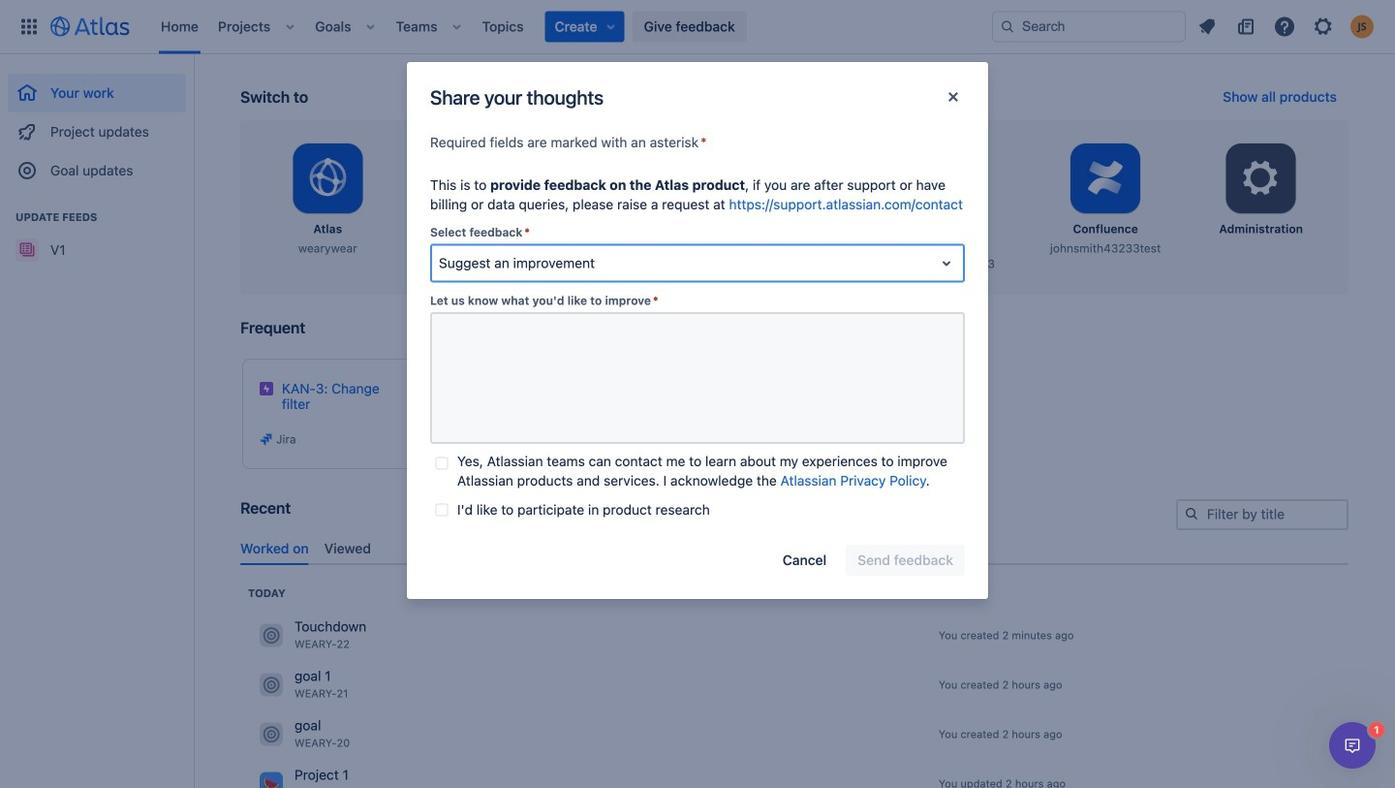 Task type: describe. For each thing, give the bounding box(es) containing it.
open image
[[935, 252, 959, 275]]

2 townsquare image from the top
[[260, 723, 283, 746]]

Filter by title field
[[1179, 501, 1347, 528]]

2 group from the top
[[8, 190, 186, 275]]

1 group from the top
[[8, 54, 186, 196]]

settings image
[[1239, 155, 1285, 202]]

1 townsquare image from the top
[[260, 624, 283, 647]]

2 townsquare image from the top
[[260, 772, 283, 788]]

search image
[[1185, 506, 1200, 522]]

close modal image
[[942, 85, 966, 109]]



Task type: vqa. For each thing, say whether or not it's contained in the screenshot.
Jira image
yes



Task type: locate. For each thing, give the bounding box(es) containing it.
help image
[[1274, 15, 1297, 38]]

None search field
[[993, 11, 1187, 42]]

None text field
[[430, 312, 966, 444]]

townsquare image
[[260, 624, 283, 647], [260, 772, 283, 788]]

heading
[[248, 585, 286, 601]]

jira image
[[259, 431, 274, 447], [259, 431, 274, 447]]

townsquare image
[[260, 673, 283, 696], [260, 723, 283, 746]]

Search field
[[993, 11, 1187, 42]]

0 vertical spatial townsquare image
[[260, 673, 283, 696]]

tab list
[[233, 533, 1357, 565]]

search image
[[1000, 19, 1016, 34]]

1 vertical spatial townsquare image
[[260, 772, 283, 788]]

top element
[[12, 0, 993, 54]]

group
[[8, 54, 186, 196], [8, 190, 186, 275]]

1 vertical spatial townsquare image
[[260, 723, 283, 746]]

0 vertical spatial townsquare image
[[260, 624, 283, 647]]

jira image
[[445, 428, 460, 443], [445, 428, 460, 443]]

1 townsquare image from the top
[[260, 673, 283, 696]]

banner
[[0, 0, 1396, 54]]



